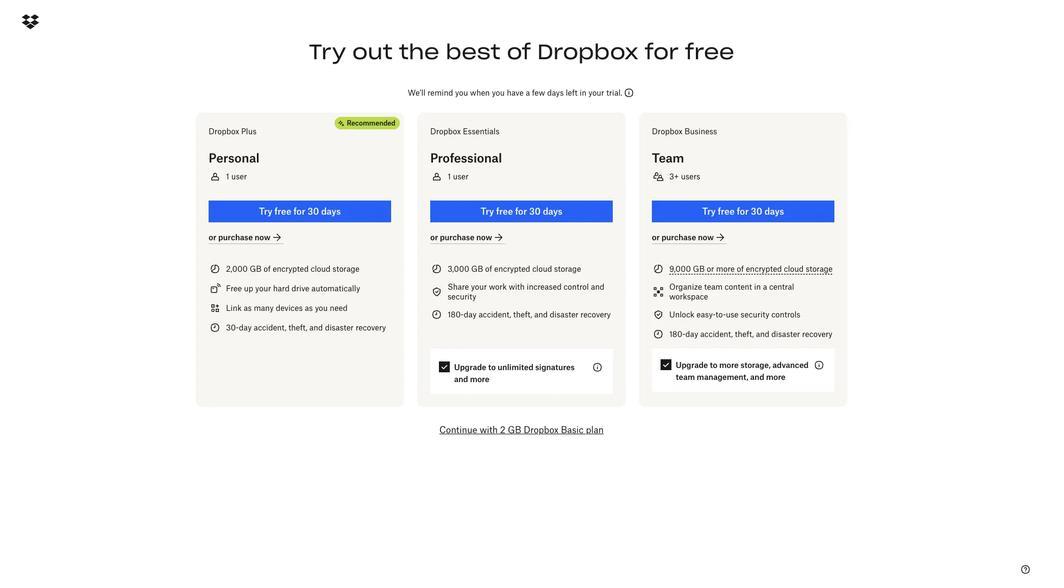 Task type: vqa. For each thing, say whether or not it's contained in the screenshot.
DROPBOX image
no



Task type: describe. For each thing, give the bounding box(es) containing it.
1 as from the left
[[244, 303, 252, 313]]

storage,
[[741, 360, 771, 370]]

2 horizontal spatial you
[[492, 88, 505, 97]]

30 for personal
[[308, 206, 319, 217]]

increased
[[527, 282, 562, 291]]

0 horizontal spatial your
[[255, 284, 271, 293]]

0 horizontal spatial 180-
[[448, 310, 464, 319]]

organize
[[670, 282, 703, 291]]

with inside the "share your work with increased control and security"
[[509, 282, 525, 291]]

or purchase now for personal
[[209, 232, 271, 242]]

need
[[330, 303, 348, 313]]

storage for personal
[[333, 264, 360, 273]]

try for professional
[[481, 206, 494, 217]]

purchase for professional
[[440, 232, 475, 242]]

many
[[254, 303, 274, 313]]

team
[[652, 151, 685, 165]]

devices
[[276, 303, 303, 313]]

1 horizontal spatial you
[[456, 88, 468, 97]]

the
[[399, 39, 440, 65]]

days for professional
[[543, 206, 563, 217]]

few
[[532, 88, 546, 97]]

1 horizontal spatial 180-
[[670, 329, 686, 339]]

for for personal
[[294, 206, 306, 217]]

link
[[226, 303, 242, 313]]

3,000
[[448, 264, 470, 273]]

try for team
[[703, 206, 716, 217]]

personal
[[209, 151, 260, 165]]

1 user for personal
[[226, 172, 247, 181]]

now for personal
[[255, 232, 271, 242]]

2,000
[[226, 264, 248, 273]]

30 for team
[[751, 206, 763, 217]]

automatically
[[312, 284, 360, 293]]

control
[[564, 282, 589, 291]]

30-day accident, theft, and disaster recovery
[[226, 323, 386, 332]]

content
[[725, 282, 753, 291]]

share your work with increased control and security
[[448, 282, 605, 301]]

for for professional
[[516, 206, 527, 217]]

30-
[[226, 323, 239, 332]]

best
[[446, 39, 501, 65]]

trial.
[[607, 88, 623, 97]]

we'll
[[408, 88, 426, 97]]

controls
[[772, 310, 801, 319]]

1 user for professional
[[448, 172, 469, 181]]

3+ users
[[670, 172, 701, 181]]

plan
[[586, 425, 604, 436]]

continue
[[440, 425, 478, 436]]

accident, for personal
[[254, 323, 287, 332]]

free up your hard drive automatically
[[226, 284, 360, 293]]

and inside the "share your work with increased control and security"
[[591, 282, 605, 291]]

and up storage,
[[757, 329, 770, 339]]

1 horizontal spatial accident,
[[479, 310, 512, 319]]

when
[[470, 88, 490, 97]]

1 vertical spatial 180-day accident, theft, and disaster recovery
[[670, 329, 833, 339]]

try for personal
[[259, 206, 273, 217]]

disaster for personal
[[325, 323, 354, 332]]

free for team
[[718, 206, 735, 217]]

link as many devices as you need
[[226, 303, 348, 313]]

storage for professional
[[555, 264, 582, 273]]

dropbox essentials
[[431, 127, 500, 136]]

user for professional
[[453, 172, 469, 181]]

essentials
[[463, 127, 500, 136]]

days for team
[[765, 206, 785, 217]]

encrypted for professional
[[495, 264, 531, 273]]

dropbox for team
[[652, 127, 683, 136]]

2 horizontal spatial your
[[589, 88, 605, 97]]

2,000 gb of encrypted cloud storage
[[226, 264, 360, 273]]

your inside the "share your work with increased control and security"
[[471, 282, 487, 291]]

0 vertical spatial 180-day accident, theft, and disaster recovery
[[448, 310, 611, 319]]

cloud for personal
[[311, 264, 331, 273]]

more inside upgrade to unlimited signatures and more
[[470, 375, 490, 384]]

3 storage from the left
[[806, 264, 833, 273]]

work
[[489, 282, 507, 291]]

have
[[507, 88, 524, 97]]

gb for professional
[[472, 264, 484, 273]]

days for personal
[[321, 206, 341, 217]]

dropbox for professional
[[431, 127, 461, 136]]

try free for 30 days button for personal
[[209, 201, 391, 222]]

security inside the "share your work with increased control and security"
[[448, 292, 477, 301]]

to-
[[716, 310, 727, 319]]

business
[[685, 127, 718, 136]]

free
[[226, 284, 242, 293]]

upgrade to unlimited signatures and more
[[455, 363, 575, 384]]

accident, for team
[[701, 329, 733, 339]]

try out the best of dropbox for free
[[309, 39, 735, 65]]

1 horizontal spatial day
[[464, 310, 477, 319]]

0 horizontal spatial in
[[580, 88, 587, 97]]

to for team
[[710, 360, 718, 370]]

or for personal
[[209, 232, 217, 242]]

try free for 30 days button for team
[[652, 201, 835, 222]]

9,000 gb or more of encrypted cloud storage
[[670, 264, 833, 273]]

disaster for team
[[772, 329, 801, 339]]

try free for 30 days for professional
[[481, 206, 563, 217]]

workspace
[[670, 292, 709, 301]]

upgrade to more storage, advanced team management, and more
[[676, 360, 809, 382]]

central
[[770, 282, 795, 291]]

try free for 30 days button for professional
[[431, 201, 613, 222]]

drive
[[292, 284, 310, 293]]

left
[[566, 88, 578, 97]]

cloud for professional
[[533, 264, 553, 273]]

team inside upgrade to more storage, advanced team management, and more
[[676, 372, 696, 382]]

free for personal
[[275, 206, 292, 217]]

remind
[[428, 88, 453, 97]]

and inside upgrade to unlimited signatures and more
[[455, 375, 469, 384]]

now for team
[[699, 232, 714, 242]]



Task type: locate. For each thing, give the bounding box(es) containing it.
1 vertical spatial 180-
[[670, 329, 686, 339]]

recovery down the 'automatically'
[[356, 323, 386, 332]]

1 horizontal spatial storage
[[555, 264, 582, 273]]

2 horizontal spatial or purchase now button
[[652, 231, 727, 244]]

unlock easy-to-use security controls
[[670, 310, 801, 319]]

1 vertical spatial a
[[764, 282, 768, 291]]

upgrade for professional
[[455, 363, 487, 372]]

1 horizontal spatial or purchase now button
[[431, 231, 506, 244]]

3 try free for 30 days from the left
[[703, 206, 785, 217]]

encrypted for personal
[[273, 264, 309, 273]]

users
[[681, 172, 701, 181]]

cloud up the "central"
[[785, 264, 804, 273]]

day down the unlock
[[686, 329, 699, 339]]

3 now from the left
[[699, 232, 714, 242]]

user down professional
[[453, 172, 469, 181]]

plus
[[241, 127, 257, 136]]

0 horizontal spatial cloud
[[311, 264, 331, 273]]

try free for 30 days for team
[[703, 206, 785, 217]]

3 or purchase now from the left
[[652, 232, 714, 242]]

as right link
[[244, 303, 252, 313]]

1 try free for 30 days button from the left
[[209, 201, 391, 222]]

to up management,
[[710, 360, 718, 370]]

with down 3,000 gb of encrypted cloud storage
[[509, 282, 525, 291]]

1 horizontal spatial disaster
[[550, 310, 579, 319]]

1 horizontal spatial upgrade
[[676, 360, 709, 370]]

easy-
[[697, 310, 716, 319]]

1 horizontal spatial with
[[509, 282, 525, 291]]

continue with 2 gb dropbox basic plan
[[440, 425, 604, 436]]

upgrade up management,
[[676, 360, 709, 370]]

and right control
[[591, 282, 605, 291]]

days
[[548, 88, 564, 97], [321, 206, 341, 217], [543, 206, 563, 217], [765, 206, 785, 217]]

2 horizontal spatial recovery
[[803, 329, 833, 339]]

purchase up 2,000
[[218, 232, 253, 242]]

day down link
[[239, 323, 252, 332]]

purchase up 9,000
[[662, 232, 697, 242]]

3 or purchase now button from the left
[[652, 231, 727, 244]]

1 vertical spatial with
[[480, 425, 498, 436]]

2 or purchase now button from the left
[[431, 231, 506, 244]]

180- down share
[[448, 310, 464, 319]]

recovery for team
[[803, 329, 833, 339]]

you
[[456, 88, 468, 97], [492, 88, 505, 97], [315, 303, 328, 313]]

1 or purchase now button from the left
[[209, 231, 284, 244]]

0 horizontal spatial or purchase now
[[209, 232, 271, 242]]

1 horizontal spatial 30
[[530, 206, 541, 217]]

with
[[509, 282, 525, 291], [480, 425, 498, 436]]

out
[[353, 39, 393, 65]]

2
[[501, 425, 506, 436]]

now up organize
[[699, 232, 714, 242]]

0 horizontal spatial upgrade
[[455, 363, 487, 372]]

1 for professional
[[448, 172, 451, 181]]

1 horizontal spatial team
[[705, 282, 723, 291]]

3+
[[670, 172, 679, 181]]

and down link as many devices as you need
[[310, 323, 323, 332]]

2 storage from the left
[[555, 264, 582, 273]]

1 horizontal spatial in
[[755, 282, 762, 291]]

dropbox up professional
[[431, 127, 461, 136]]

as right devices
[[305, 303, 313, 313]]

or purchase now button
[[209, 231, 284, 244], [431, 231, 506, 244], [652, 231, 727, 244]]

recommended
[[347, 119, 396, 127]]

1
[[226, 172, 229, 181], [448, 172, 451, 181]]

we'll remind you when you have a few days left in your trial.
[[408, 88, 623, 97]]

to for professional
[[489, 363, 496, 372]]

180-day accident, theft, and disaster recovery
[[448, 310, 611, 319], [670, 329, 833, 339]]

in
[[580, 88, 587, 97], [755, 282, 762, 291]]

0 horizontal spatial try free for 30 days button
[[209, 201, 391, 222]]

gb
[[250, 264, 262, 273], [472, 264, 484, 273], [694, 264, 705, 273], [508, 425, 522, 436]]

180-day accident, theft, and disaster recovery down unlock easy-to-use security controls
[[670, 329, 833, 339]]

180-day accident, theft, and disaster recovery down the "share your work with increased control and security"
[[448, 310, 611, 319]]

1 vertical spatial security
[[741, 310, 770, 319]]

2 try free for 30 days from the left
[[481, 206, 563, 217]]

team left content
[[705, 282, 723, 291]]

for
[[645, 39, 679, 65], [294, 206, 306, 217], [516, 206, 527, 217], [737, 206, 749, 217]]

accident, down many
[[254, 323, 287, 332]]

try free for 30 days
[[259, 206, 341, 217], [481, 206, 563, 217], [703, 206, 785, 217]]

with left 2 on the bottom
[[480, 425, 498, 436]]

or purchase now for team
[[652, 232, 714, 242]]

1 horizontal spatial your
[[471, 282, 487, 291]]

2 horizontal spatial cloud
[[785, 264, 804, 273]]

0 horizontal spatial 30
[[308, 206, 319, 217]]

upgrade for team
[[676, 360, 709, 370]]

organize team content in a central workspace
[[670, 282, 795, 301]]

day down share
[[464, 310, 477, 319]]

0 horizontal spatial purchase
[[218, 232, 253, 242]]

now up the 2,000 gb of encrypted cloud storage
[[255, 232, 271, 242]]

or purchase now button for professional
[[431, 231, 506, 244]]

1 purchase from the left
[[218, 232, 253, 242]]

0 horizontal spatial 180-day accident, theft, and disaster recovery
[[448, 310, 611, 319]]

security down share
[[448, 292, 477, 301]]

theft, down unlock easy-to-use security controls
[[736, 329, 754, 339]]

as
[[244, 303, 252, 313], [305, 303, 313, 313]]

to left unlimited
[[489, 363, 496, 372]]

upgrade left unlimited
[[455, 363, 487, 372]]

a
[[526, 88, 530, 97], [764, 282, 768, 291]]

2 encrypted from the left
[[495, 264, 531, 273]]

2 or purchase now from the left
[[431, 232, 492, 242]]

of up content
[[737, 264, 744, 273]]

1 down professional
[[448, 172, 451, 181]]

purchase for personal
[[218, 232, 253, 242]]

0 horizontal spatial recovery
[[356, 323, 386, 332]]

or purchase now up 9,000
[[652, 232, 714, 242]]

0 vertical spatial security
[[448, 292, 477, 301]]

1 30 from the left
[[308, 206, 319, 217]]

or purchase now button up 3,000
[[431, 231, 506, 244]]

accident,
[[479, 310, 512, 319], [254, 323, 287, 332], [701, 329, 733, 339]]

unlock
[[670, 310, 695, 319]]

your
[[589, 88, 605, 97], [471, 282, 487, 291], [255, 284, 271, 293]]

recovery
[[581, 310, 611, 319], [356, 323, 386, 332], [803, 329, 833, 339]]

now
[[255, 232, 271, 242], [477, 232, 492, 242], [699, 232, 714, 242]]

0 horizontal spatial theft,
[[289, 323, 308, 332]]

and down the "share your work with increased control and security"
[[535, 310, 548, 319]]

0 horizontal spatial now
[[255, 232, 271, 242]]

1 horizontal spatial now
[[477, 232, 492, 242]]

in down the 9,000 gb or more of encrypted cloud storage on the top
[[755, 282, 762, 291]]

encrypted up work
[[495, 264, 531, 273]]

30 for professional
[[530, 206, 541, 217]]

learn more about your trial image
[[623, 86, 636, 99]]

2 horizontal spatial encrypted
[[747, 264, 783, 273]]

2 user from the left
[[453, 172, 469, 181]]

dropbox plus
[[209, 127, 257, 136]]

up
[[244, 284, 253, 293]]

or for team
[[652, 232, 660, 242]]

3 encrypted from the left
[[747, 264, 783, 273]]

theft, down devices
[[289, 323, 308, 332]]

professional
[[431, 151, 502, 165]]

of up have
[[507, 39, 531, 65]]

or purchase now button up 2,000
[[209, 231, 284, 244]]

a left the "central"
[[764, 282, 768, 291]]

you left need
[[315, 303, 328, 313]]

dropbox logo image
[[22, 13, 39, 30]]

signatures
[[536, 363, 575, 372]]

or purchase now button for personal
[[209, 231, 284, 244]]

1 1 user from the left
[[226, 172, 247, 181]]

of up work
[[486, 264, 493, 273]]

gb right 9,000
[[694, 264, 705, 273]]

3 try free for 30 days button from the left
[[652, 201, 835, 222]]

0 horizontal spatial with
[[480, 425, 498, 436]]

dropbox up team
[[652, 127, 683, 136]]

0 horizontal spatial 1
[[226, 172, 229, 181]]

0 vertical spatial team
[[705, 282, 723, 291]]

1 horizontal spatial 1
[[448, 172, 451, 181]]

accident, down to-
[[701, 329, 733, 339]]

1 horizontal spatial purchase
[[440, 232, 475, 242]]

3 cloud from the left
[[785, 264, 804, 273]]

your left "trial."
[[589, 88, 605, 97]]

1 horizontal spatial encrypted
[[495, 264, 531, 273]]

day for team
[[686, 329, 699, 339]]

2 horizontal spatial 30
[[751, 206, 763, 217]]

gb right 2,000
[[250, 264, 262, 273]]

2 try free for 30 days button from the left
[[431, 201, 613, 222]]

cloud up increased
[[533, 264, 553, 273]]

0 horizontal spatial storage
[[333, 264, 360, 273]]

0 horizontal spatial you
[[315, 303, 328, 313]]

3 purchase from the left
[[662, 232, 697, 242]]

1 horizontal spatial try free for 30 days button
[[431, 201, 613, 222]]

your right the up
[[255, 284, 271, 293]]

1 vertical spatial team
[[676, 372, 696, 382]]

of right 2,000
[[264, 264, 271, 273]]

0 horizontal spatial to
[[489, 363, 496, 372]]

0 horizontal spatial 1 user
[[226, 172, 247, 181]]

or purchase now button for team
[[652, 231, 727, 244]]

encrypted up the "central"
[[747, 264, 783, 273]]

0 vertical spatial in
[[580, 88, 587, 97]]

recovery down control
[[581, 310, 611, 319]]

or for professional
[[431, 232, 438, 242]]

and inside upgrade to more storage, advanced team management, and more
[[751, 372, 765, 382]]

0 horizontal spatial encrypted
[[273, 264, 309, 273]]

1 horizontal spatial 180-day accident, theft, and disaster recovery
[[670, 329, 833, 339]]

free for professional
[[497, 206, 513, 217]]

purchase
[[218, 232, 253, 242], [440, 232, 475, 242], [662, 232, 697, 242]]

dropbox left basic
[[524, 425, 559, 436]]

1 horizontal spatial user
[[453, 172, 469, 181]]

2 cloud from the left
[[533, 264, 553, 273]]

0 vertical spatial with
[[509, 282, 525, 291]]

for for team
[[737, 206, 749, 217]]

0 horizontal spatial day
[[239, 323, 252, 332]]

0 vertical spatial 180-
[[448, 310, 464, 319]]

0 horizontal spatial a
[[526, 88, 530, 97]]

0 horizontal spatial as
[[244, 303, 252, 313]]

1 horizontal spatial theft,
[[514, 310, 533, 319]]

1 now from the left
[[255, 232, 271, 242]]

user for personal
[[231, 172, 247, 181]]

advanced
[[773, 360, 809, 370]]

accident, down work
[[479, 310, 512, 319]]

1 down personal
[[226, 172, 229, 181]]

30
[[308, 206, 319, 217], [530, 206, 541, 217], [751, 206, 763, 217]]

1 vertical spatial in
[[755, 282, 762, 291]]

basic
[[561, 425, 584, 436]]

disaster
[[550, 310, 579, 319], [325, 323, 354, 332], [772, 329, 801, 339]]

0 horizontal spatial accident,
[[254, 323, 287, 332]]

dropbox for personal
[[209, 127, 239, 136]]

security right use
[[741, 310, 770, 319]]

theft, down the "share your work with increased control and security"
[[514, 310, 533, 319]]

2 horizontal spatial disaster
[[772, 329, 801, 339]]

3 30 from the left
[[751, 206, 763, 217]]

180- down the unlock
[[670, 329, 686, 339]]

user down personal
[[231, 172, 247, 181]]

2 purchase from the left
[[440, 232, 475, 242]]

to
[[710, 360, 718, 370], [489, 363, 496, 372]]

1 for personal
[[226, 172, 229, 181]]

upgrade inside upgrade to unlimited signatures and more
[[455, 363, 487, 372]]

2 horizontal spatial storage
[[806, 264, 833, 273]]

2 horizontal spatial now
[[699, 232, 714, 242]]

purchase for team
[[662, 232, 697, 242]]

recovery for personal
[[356, 323, 386, 332]]

hard
[[273, 284, 290, 293]]

1 horizontal spatial 1 user
[[448, 172, 469, 181]]

0 vertical spatial a
[[526, 88, 530, 97]]

security
[[448, 292, 477, 301], [741, 310, 770, 319]]

you left when
[[456, 88, 468, 97]]

theft, for personal
[[289, 323, 308, 332]]

or purchase now for professional
[[431, 232, 492, 242]]

storage
[[333, 264, 360, 273], [555, 264, 582, 273], [806, 264, 833, 273]]

1 or purchase now from the left
[[209, 232, 271, 242]]

2 horizontal spatial purchase
[[662, 232, 697, 242]]

2 1 from the left
[[448, 172, 451, 181]]

cloud up the 'automatically'
[[311, 264, 331, 273]]

and
[[591, 282, 605, 291], [535, 310, 548, 319], [310, 323, 323, 332], [757, 329, 770, 339], [751, 372, 765, 382], [455, 375, 469, 384]]

180-
[[448, 310, 464, 319], [670, 329, 686, 339]]

try free for 30 days for personal
[[259, 206, 341, 217]]

to inside upgrade to more storage, advanced team management, and more
[[710, 360, 718, 370]]

1 1 from the left
[[226, 172, 229, 181]]

gb for team
[[694, 264, 705, 273]]

1 user
[[226, 172, 247, 181], [448, 172, 469, 181]]

in inside organize team content in a central workspace
[[755, 282, 762, 291]]

team
[[705, 282, 723, 291], [676, 372, 696, 382]]

disaster down control
[[550, 310, 579, 319]]

in right left
[[580, 88, 587, 97]]

1 storage from the left
[[333, 264, 360, 273]]

and down storage,
[[751, 372, 765, 382]]

gb right 3,000
[[472, 264, 484, 273]]

cloud
[[311, 264, 331, 273], [533, 264, 553, 273], [785, 264, 804, 273]]

2 horizontal spatial try free for 30 days
[[703, 206, 785, 217]]

2 horizontal spatial try free for 30 days button
[[652, 201, 835, 222]]

1 horizontal spatial recovery
[[581, 310, 611, 319]]

dropbox
[[538, 39, 639, 65], [209, 127, 239, 136], [431, 127, 461, 136], [652, 127, 683, 136], [524, 425, 559, 436]]

now for professional
[[477, 232, 492, 242]]

your left work
[[471, 282, 487, 291]]

disaster down need
[[325, 323, 354, 332]]

a inside organize team content in a central workspace
[[764, 282, 768, 291]]

try
[[309, 39, 346, 65], [259, 206, 273, 217], [481, 206, 494, 217], [703, 206, 716, 217]]

0 horizontal spatial disaster
[[325, 323, 354, 332]]

you left have
[[492, 88, 505, 97]]

unlimited
[[498, 363, 534, 372]]

continue with 2 gb dropbox basic plan link
[[440, 425, 604, 436]]

1 user down personal
[[226, 172, 247, 181]]

1 horizontal spatial a
[[764, 282, 768, 291]]

1 horizontal spatial to
[[710, 360, 718, 370]]

encrypted
[[273, 264, 309, 273], [495, 264, 531, 273], [747, 264, 783, 273]]

0 horizontal spatial or purchase now button
[[209, 231, 284, 244]]

0 horizontal spatial security
[[448, 292, 477, 301]]

upgrade inside upgrade to more storage, advanced team management, and more
[[676, 360, 709, 370]]

share
[[448, 282, 469, 291]]

2 horizontal spatial accident,
[[701, 329, 733, 339]]

purchase up 3,000
[[440, 232, 475, 242]]

team left management,
[[676, 372, 696, 382]]

2 horizontal spatial day
[[686, 329, 699, 339]]

of
[[507, 39, 531, 65], [264, 264, 271, 273], [486, 264, 493, 273], [737, 264, 744, 273]]

dropbox business
[[652, 127, 718, 136]]

a left few
[[526, 88, 530, 97]]

1 user down professional
[[448, 172, 469, 181]]

user
[[231, 172, 247, 181], [453, 172, 469, 181]]

more
[[717, 264, 735, 273], [720, 360, 739, 370], [767, 372, 786, 382], [470, 375, 490, 384]]

2 horizontal spatial or purchase now
[[652, 232, 714, 242]]

recovery up the advanced
[[803, 329, 833, 339]]

encrypted up 'free up your hard drive automatically'
[[273, 264, 309, 273]]

or purchase now up 3,000
[[431, 232, 492, 242]]

9,000
[[670, 264, 691, 273]]

day
[[464, 310, 477, 319], [239, 323, 252, 332], [686, 329, 699, 339]]

1 encrypted from the left
[[273, 264, 309, 273]]

0 horizontal spatial user
[[231, 172, 247, 181]]

0 horizontal spatial try free for 30 days
[[259, 206, 341, 217]]

1 horizontal spatial as
[[305, 303, 313, 313]]

1 horizontal spatial security
[[741, 310, 770, 319]]

and up "continue"
[[455, 375, 469, 384]]

2 1 user from the left
[[448, 172, 469, 181]]

now up 3,000 gb of encrypted cloud storage
[[477, 232, 492, 242]]

team inside organize team content in a central workspace
[[705, 282, 723, 291]]

gb for personal
[[250, 264, 262, 273]]

0 horizontal spatial team
[[676, 372, 696, 382]]

1 user from the left
[[231, 172, 247, 181]]

2 as from the left
[[305, 303, 313, 313]]

1 cloud from the left
[[311, 264, 331, 273]]

3,000 gb of encrypted cloud storage
[[448, 264, 582, 273]]

management,
[[697, 372, 749, 382]]

use
[[727, 310, 739, 319]]

or purchase now up 2,000
[[209, 232, 271, 242]]

1 try free for 30 days from the left
[[259, 206, 341, 217]]

theft, for team
[[736, 329, 754, 339]]

day for personal
[[239, 323, 252, 332]]

dropbox left plus
[[209, 127, 239, 136]]

2 horizontal spatial theft,
[[736, 329, 754, 339]]

to inside upgrade to unlimited signatures and more
[[489, 363, 496, 372]]

or
[[209, 232, 217, 242], [431, 232, 438, 242], [652, 232, 660, 242], [707, 264, 715, 273]]

1 horizontal spatial or purchase now
[[431, 232, 492, 242]]

gb right 2 on the bottom
[[508, 425, 522, 436]]

2 30 from the left
[[530, 206, 541, 217]]

disaster down controls
[[772, 329, 801, 339]]

dropbox up left
[[538, 39, 639, 65]]

theft,
[[514, 310, 533, 319], [289, 323, 308, 332], [736, 329, 754, 339]]

or purchase now button up 9,000
[[652, 231, 727, 244]]

1 horizontal spatial cloud
[[533, 264, 553, 273]]

1 horizontal spatial try free for 30 days
[[481, 206, 563, 217]]

2 now from the left
[[477, 232, 492, 242]]



